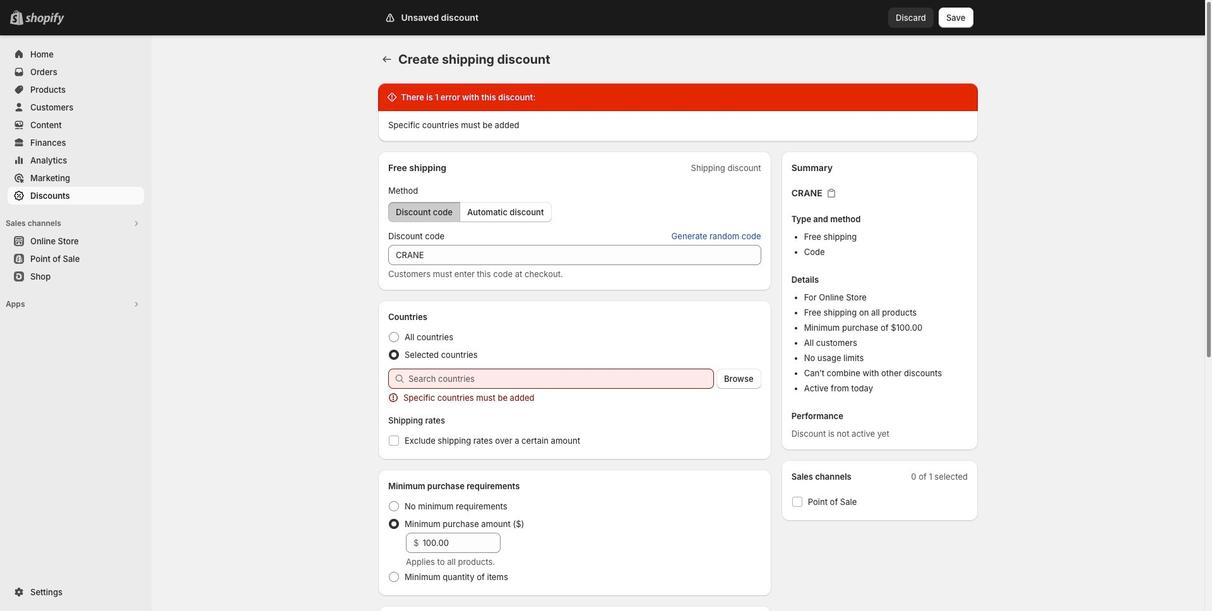 Task type: describe. For each thing, give the bounding box(es) containing it.
shopify image
[[25, 13, 64, 25]]

0.00 text field
[[423, 533, 501, 553]]



Task type: locate. For each thing, give the bounding box(es) containing it.
Search countries text field
[[409, 369, 714, 389]]

None text field
[[388, 245, 761, 265]]



Task type: vqa. For each thing, say whether or not it's contained in the screenshot.
'Of'
no



